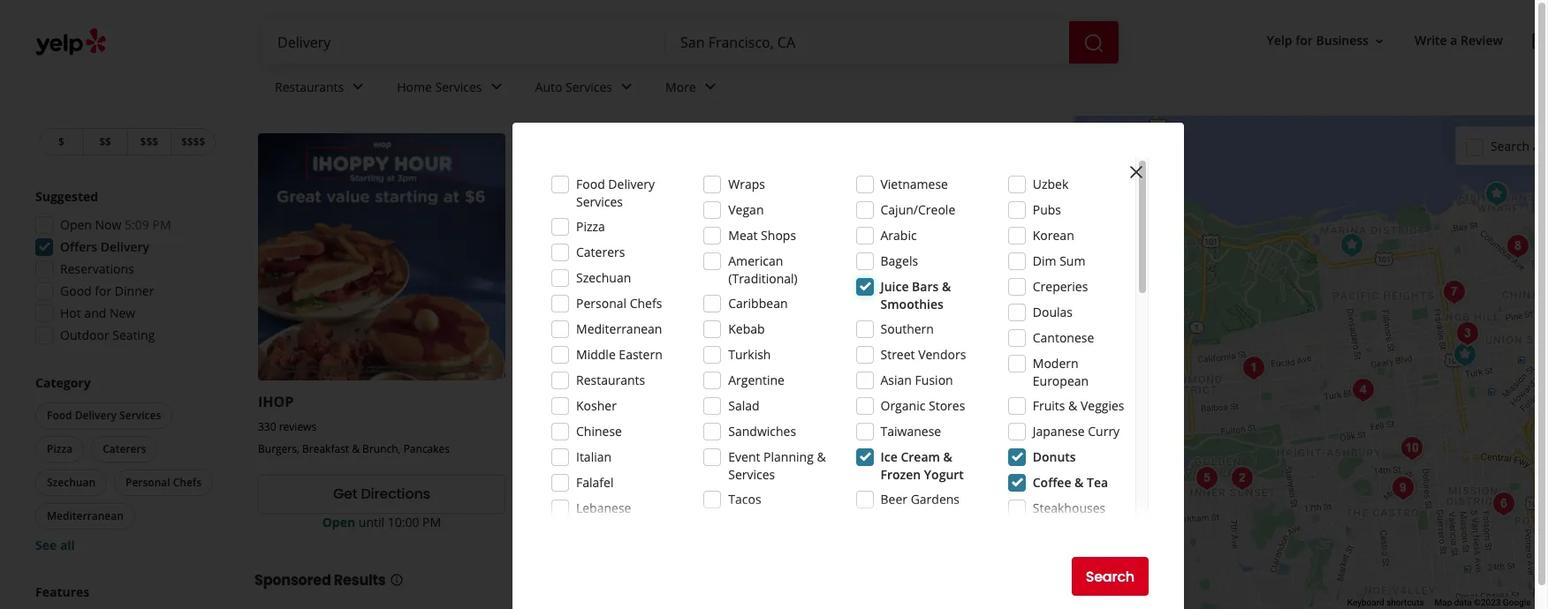 Task type: describe. For each thing, give the bounding box(es) containing it.
pizza button
[[35, 437, 84, 463]]

sponsored inside the featured takeout options sponsored
[[489, 91, 552, 108]]

$
[[58, 134, 64, 149]]

vegan
[[729, 202, 764, 218]]

chefs inside button
[[173, 476, 202, 491]]

write
[[1415, 32, 1447, 49]]

options
[[413, 88, 482, 113]]

lebanese
[[576, 500, 631, 517]]

bagels
[[881, 253, 918, 270]]

mediterranean inside button
[[47, 509, 124, 524]]

event planning & services
[[729, 449, 826, 483]]

get directions link for ihop
[[258, 475, 505, 514]]

16 info v2 image
[[389, 573, 403, 587]]

asian
[[881, 372, 912, 389]]

fast
[[781, 442, 801, 457]]

& inside ice cream & frozen yogurt
[[944, 449, 953, 466]]

gardens
[[911, 491, 960, 508]]

cloudkitchens
[[726, 393, 827, 412]]

search dialog
[[0, 0, 1548, 610]]

modern
[[1033, 355, 1079, 372]]

$$$
[[140, 134, 158, 149]]

amici's east coast pizzeria at cloudkitchens soma link
[[520, 393, 873, 412]]

google
[[1503, 598, 1531, 608]]

ice cream & frozen yogurt
[[881, 449, 964, 483]]

dinner
[[115, 283, 154, 300]]

seating
[[112, 327, 155, 344]]

©2023
[[1474, 598, 1501, 608]]

outdoor seating
[[60, 327, 155, 344]]

auto
[[535, 78, 562, 95]]

coffee
[[1033, 475, 1072, 491]]

featured takeout options sponsored
[[255, 88, 552, 113]]

cream
[[901, 449, 940, 466]]

coast
[[606, 393, 646, 412]]

$ button
[[39, 128, 83, 156]]

1 vertical spatial offers
[[60, 239, 97, 255]]

sort:
[[877, 55, 904, 72]]

caterers inside the search dialog
[[576, 244, 625, 261]]

east
[[573, 393, 602, 412]]

map region
[[947, 110, 1548, 610]]

data
[[1455, 598, 1472, 608]]

10
[[298, 46, 319, 75]]

tacos inside 75 reviews fast food, breakfast & brunch, tacos
[[935, 442, 964, 457]]

yogurt
[[924, 467, 964, 483]]

open until 10:00 pm for directions
[[322, 514, 441, 531]]

services inside event planning & services
[[729, 467, 775, 483]]

juice
[[881, 278, 909, 295]]

3.1
[[622, 420, 640, 437]]

directions for ihop
[[361, 484, 430, 505]]

caterers inside button
[[103, 442, 146, 457]]

get for ihop
[[333, 484, 357, 505]]

search as 
[[1491, 137, 1548, 154]]

& right fruits
[[1069, 398, 1078, 415]]

keyboard shortcuts button
[[1348, 598, 1424, 610]]

now
[[95, 217, 122, 233]]

see
[[35, 537, 57, 554]]

features
[[35, 584, 90, 601]]

tea
[[1087, 475, 1109, 491]]

italian,
[[520, 446, 553, 461]]

pizza inside button
[[47, 442, 73, 457]]

beit rima image
[[1394, 431, 1430, 466]]

projects image
[[1532, 32, 1548, 53]]

sandwiches
[[729, 423, 796, 440]]

home
[[397, 78, 432, 95]]

kebab
[[729, 321, 765, 338]]

dim sum
[[1033, 253, 1086, 270]]

pm for view
[[684, 514, 703, 531]]

ihop image
[[1479, 176, 1514, 212]]

ihop link
[[258, 393, 294, 412]]

street vendors
[[881, 346, 966, 363]]

wraps
[[729, 176, 765, 193]]

5:09
[[125, 217, 149, 233]]

(19
[[643, 420, 661, 437]]

$$$$
[[181, 134, 205, 149]]

creperies
[[1033, 278, 1088, 295]]

24 chevron down v2 image for restaurants
[[348, 76, 369, 98]]

open until 10:00 pm for website
[[584, 514, 703, 531]]

dumpling baby china bistro image
[[1236, 350, 1271, 386]]

coffee & tea
[[1033, 475, 1109, 491]]

(traditional)
[[729, 270, 798, 287]]

california
[[678, 46, 783, 75]]

szechuan inside the search dialog
[[576, 270, 631, 286]]

dim
[[1033, 253, 1057, 270]]

best
[[323, 46, 369, 75]]

group containing suggested
[[30, 188, 219, 350]]

3.1 (19 reviews)
[[622, 420, 711, 437]]

user actions element
[[1253, 25, 1548, 60]]

& inside 75 reviews fast food, breakfast & brunch, tacos
[[884, 442, 892, 457]]

eastern
[[619, 346, 663, 363]]

google image
[[1079, 587, 1138, 610]]

chinese
[[576, 423, 622, 440]]

for for business
[[1296, 32, 1313, 49]]

$$ button
[[83, 128, 127, 156]]

and
[[84, 305, 106, 322]]

outdoor
[[60, 327, 109, 344]]

$$$ button
[[127, 128, 171, 156]]

24 chevron down v2 image for more
[[700, 76, 721, 98]]

delivery inside button
[[75, 408, 117, 423]]

business categories element
[[261, 64, 1548, 115]]

group containing category
[[32, 375, 219, 555]]

stores
[[929, 398, 965, 415]]

food inside button
[[47, 408, 72, 423]]

frozen
[[881, 467, 921, 483]]

16 info v2 image
[[1025, 57, 1039, 71]]

business
[[1316, 32, 1369, 49]]

reviews inside 75 reviews fast food, breakfast & brunch, tacos
[[796, 420, 833, 435]]

featured
[[255, 88, 334, 113]]

personal chefs inside button
[[126, 476, 202, 491]]

search for search as 
[[1491, 137, 1530, 154]]

get directions link for 75
[[781, 475, 1028, 514]]

more link
[[651, 64, 735, 115]]

good
[[60, 283, 92, 300]]

japanese curry
[[1033, 423, 1120, 440]]

chang's kitchen image
[[1189, 461, 1225, 496]]

0 horizontal spatial open
[[60, 217, 92, 233]]

close image
[[1126, 162, 1147, 183]]

takeout
[[337, 88, 409, 113]]

argentine
[[729, 372, 785, 389]]



Task type: vqa. For each thing, say whether or not it's contained in the screenshot.
operated
no



Task type: locate. For each thing, give the bounding box(es) containing it.
restaurants inside business categories element
[[275, 78, 344, 95]]

food delivery services button
[[35, 403, 173, 430]]

until for website
[[620, 514, 646, 531]]

24 chevron down v2 image right more
[[700, 76, 721, 98]]

offers up reservations
[[60, 239, 97, 255]]

& left "tea" at the bottom of page
[[1075, 475, 1084, 491]]

0 vertical spatial personal chefs
[[576, 295, 662, 312]]

0 horizontal spatial search
[[1086, 567, 1135, 587]]

review
[[1461, 32, 1503, 49]]

2 horizontal spatial pm
[[684, 514, 703, 531]]

auto services link
[[521, 64, 651, 115]]

for
[[1296, 32, 1313, 49], [95, 283, 112, 300]]

write a review link
[[1408, 25, 1510, 57]]

pancakes
[[404, 442, 450, 457]]

0 horizontal spatial until
[[359, 514, 385, 531]]

10:00 up 16 info v2 image
[[388, 514, 419, 531]]

1 vertical spatial szechuan
[[47, 476, 95, 491]]

1 horizontal spatial 24 chevron down v2 image
[[616, 76, 637, 98]]

2 brunch, from the left
[[894, 442, 933, 457]]

sponsored down top 10 best delivery near san francisco, california
[[489, 91, 552, 108]]

1 horizontal spatial personal
[[576, 295, 627, 312]]

pizzeria
[[649, 393, 704, 412]]

personal chefs down the caterers button
[[126, 476, 202, 491]]

1 horizontal spatial get directions
[[856, 484, 953, 505]]

1 vertical spatial caterers
[[103, 442, 146, 457]]

soma
[[831, 393, 873, 412]]

1 horizontal spatial until
[[620, 514, 646, 531]]

0 horizontal spatial reviews
[[279, 420, 317, 435]]

1 horizontal spatial directions
[[884, 484, 953, 505]]

curry
[[1088, 423, 1120, 440]]

1 horizontal spatial tacos
[[935, 442, 964, 457]]

1 vertical spatial food
[[47, 408, 72, 423]]

mediterranean up "middle eastern"
[[576, 321, 662, 338]]

search inside search 'button'
[[1086, 567, 1135, 587]]

open down suggested
[[60, 217, 92, 233]]

75
[[781, 420, 793, 435]]

yelp for business
[[1267, 32, 1369, 49]]

top
[[255, 46, 294, 75]]

write a review
[[1415, 32, 1503, 49]]

at
[[708, 393, 722, 412]]

1 horizontal spatial 10:00
[[649, 514, 681, 531]]

& inside ihop 330 reviews burgers, breakfast & brunch, pancakes
[[352, 442, 360, 457]]

restaurants
[[306, 32, 370, 47], [275, 78, 344, 95], [576, 372, 645, 389]]

farmhouse kitchen thai cuisine image
[[1486, 487, 1522, 522]]

burgers,
[[258, 442, 300, 457]]

brunch, left "pancakes"
[[362, 442, 401, 457]]

1 get from the left
[[333, 484, 357, 505]]

0 horizontal spatial mediterranean
[[47, 509, 124, 524]]

korean soul chicken image
[[1437, 274, 1472, 310]]

delivery inside 1 filter offers delivery
[[69, 57, 109, 72]]

1 get directions from the left
[[333, 484, 430, 505]]

open until 10:00 pm up 16 info v2 image
[[322, 514, 441, 531]]

tacos inside the search dialog
[[729, 491, 762, 508]]

1 yelp from the left
[[255, 32, 277, 47]]

taco bell image
[[1447, 337, 1483, 373]]

mediterranean
[[576, 321, 662, 338], [47, 509, 124, 524]]

pm down "pancakes"
[[423, 514, 441, 531]]

brunch, down taiwanese
[[894, 442, 933, 457]]

1 horizontal spatial open
[[322, 514, 355, 531]]

home services link
[[383, 64, 521, 115]]

as
[[1533, 137, 1546, 154]]

open for get directions
[[322, 514, 355, 531]]

until up results
[[359, 514, 385, 531]]

1 horizontal spatial get
[[856, 484, 880, 505]]

search image
[[1084, 32, 1105, 54]]

1 horizontal spatial food
[[576, 176, 605, 193]]

$$$$ button
[[171, 128, 216, 156]]

offers
[[35, 57, 66, 72], [60, 239, 97, 255]]

1 horizontal spatial search
[[1491, 137, 1530, 154]]

brunch, inside 75 reviews fast food, breakfast & brunch, tacos
[[894, 442, 933, 457]]

0 horizontal spatial directions
[[361, 484, 430, 505]]

0 vertical spatial food
[[576, 176, 605, 193]]

doulas
[[1033, 304, 1073, 321]]

1 horizontal spatial open until 10:00 pm
[[584, 514, 703, 531]]

reviews up food,
[[796, 420, 833, 435]]

0 vertical spatial food delivery services
[[576, 176, 655, 210]]

& inside juice bars & smoothies
[[942, 278, 951, 295]]

reviews inside ihop 330 reviews burgers, breakfast & brunch, pancakes
[[279, 420, 317, 435]]

restaurants right 16 chevron right v2 icon
[[306, 32, 370, 47]]

2 yelp from the left
[[1267, 32, 1293, 49]]

2 10:00 from the left
[[649, 514, 681, 531]]

1 vertical spatial sponsored
[[255, 571, 331, 591]]

breakfast inside 75 reviews fast food, breakfast & brunch, tacos
[[834, 442, 881, 457]]

16 chevron right v2 image
[[284, 33, 299, 47]]

None search field
[[263, 21, 1122, 64]]

1 horizontal spatial for
[[1296, 32, 1313, 49]]

2 reviews from the left
[[796, 420, 833, 435]]

for up hot and new
[[95, 283, 112, 300]]

16 chevron down v2 image
[[1373, 34, 1387, 48]]

get left beer
[[856, 484, 880, 505]]

search down steakhouses
[[1086, 567, 1135, 587]]

get directions down frozen
[[856, 484, 953, 505]]

1 vertical spatial mediterranean
[[47, 509, 124, 524]]

chefs
[[630, 295, 662, 312], [173, 476, 202, 491]]

2 breakfast from the left
[[834, 442, 881, 457]]

uzbek
[[1033, 176, 1069, 193]]

1 horizontal spatial yelp
[[1267, 32, 1293, 49]]

24 chevron down v2 image inside home services link
[[486, 76, 507, 98]]

street
[[881, 346, 915, 363]]

$$
[[99, 134, 111, 149]]

search for search
[[1086, 567, 1135, 587]]

1 directions from the left
[[361, 484, 430, 505]]

0 vertical spatial restaurants
[[306, 32, 370, 47]]

kosher
[[576, 398, 617, 415]]

get directions link
[[258, 475, 505, 514], [781, 475, 1028, 514]]

breakfast right food,
[[834, 442, 881, 457]]

breakfast right burgers,
[[302, 442, 349, 457]]

restaurants up coast
[[576, 372, 645, 389]]

1 horizontal spatial personal chefs
[[576, 295, 662, 312]]

yelp for yelp for business
[[1267, 32, 1293, 49]]

szechuan button
[[35, 470, 107, 497]]

0 horizontal spatial brunch,
[[362, 442, 401, 457]]

cantonese
[[1033, 330, 1095, 346]]

1 horizontal spatial mediterranean
[[576, 321, 662, 338]]

tacos down event
[[729, 491, 762, 508]]

1 vertical spatial personal chefs
[[126, 476, 202, 491]]

vietnamese
[[881, 176, 948, 193]]

& right bars on the top
[[942, 278, 951, 295]]

view website
[[597, 484, 690, 505]]

1 10:00 from the left
[[388, 514, 419, 531]]

pm for get
[[423, 514, 441, 531]]

0 vertical spatial offers
[[35, 57, 66, 72]]

steakhouses
[[1033, 500, 1106, 517]]

& up 'yogurt'
[[944, 449, 953, 466]]

get down ihop 330 reviews burgers, breakfast & brunch, pancakes
[[333, 484, 357, 505]]

2 get from the left
[[856, 484, 880, 505]]

0 horizontal spatial sponsored
[[255, 571, 331, 591]]

directions
[[361, 484, 430, 505], [884, 484, 953, 505]]

1 24 chevron down v2 image from the left
[[348, 76, 369, 98]]

0 vertical spatial sponsored
[[489, 91, 552, 108]]

1 vertical spatial restaurants link
[[261, 64, 383, 115]]

1 open until 10:00 pm from the left
[[322, 514, 441, 531]]

auto services
[[535, 78, 613, 95]]

offers inside 1 filter offers delivery
[[35, 57, 66, 72]]

2 24 chevron down v2 image from the left
[[700, 76, 721, 98]]

middle eastern
[[576, 346, 663, 363]]

1 horizontal spatial chefs
[[630, 295, 662, 312]]

24 chevron down v2 image
[[486, 76, 507, 98], [700, 76, 721, 98]]

0 horizontal spatial personal chefs
[[126, 476, 202, 491]]

chubby noodle image
[[1500, 228, 1536, 264]]

1 horizontal spatial caterers
[[576, 244, 625, 261]]

search left as
[[1491, 137, 1530, 154]]

0 horizontal spatial get directions link
[[258, 475, 505, 514]]

suggested
[[35, 188, 98, 205]]

0 horizontal spatial szechuan
[[47, 476, 95, 491]]

yelp for business button
[[1260, 25, 1394, 57]]

24 chevron down v2 image down best
[[348, 76, 369, 98]]

for for dinner
[[95, 283, 112, 300]]

directions for 75
[[884, 484, 953, 505]]

amici's east coast pizzeria at cloudkitchens soma
[[520, 393, 873, 412]]

1 horizontal spatial szechuan
[[576, 270, 631, 286]]

view website link
[[520, 475, 767, 514]]

get for 75
[[856, 484, 880, 505]]

pm down the website
[[684, 514, 703, 531]]

offers down filter
[[35, 57, 66, 72]]

& right fast
[[817, 449, 826, 466]]

2 horizontal spatial open
[[584, 514, 617, 531]]

ihop
[[258, 393, 294, 412]]

0 horizontal spatial open until 10:00 pm
[[322, 514, 441, 531]]

1 horizontal spatial get directions link
[[781, 475, 1028, 514]]

& up frozen
[[884, 442, 892, 457]]

brunch, inside ihop 330 reviews burgers, breakfast & brunch, pancakes
[[362, 442, 401, 457]]

breakfast for ihop
[[302, 442, 349, 457]]

mediterranean inside the search dialog
[[576, 321, 662, 338]]

smoothies
[[881, 296, 944, 313]]

2 until from the left
[[620, 514, 646, 531]]

brunch, for ihop
[[362, 442, 401, 457]]

caribbean
[[729, 295, 788, 312]]

1 vertical spatial food delivery services
[[47, 408, 161, 423]]

group
[[30, 188, 219, 350], [32, 375, 219, 555]]

1 vertical spatial group
[[32, 375, 219, 555]]

saucy asian image
[[1385, 471, 1421, 506]]

0 vertical spatial tacos
[[935, 442, 964, 457]]

chefs inside the search dialog
[[630, 295, 662, 312]]

tacos
[[935, 442, 964, 457], [729, 491, 762, 508]]

1 horizontal spatial reviews
[[796, 420, 833, 435]]

savor image
[[1225, 461, 1260, 496]]

0 horizontal spatial food
[[47, 408, 72, 423]]

european
[[1033, 373, 1089, 390]]

food,
[[804, 442, 831, 457]]

1 horizontal spatial breakfast
[[834, 442, 881, 457]]

results
[[334, 571, 386, 591]]

bars
[[912, 278, 939, 295]]

southern
[[881, 321, 934, 338]]

get directions down "pancakes"
[[333, 484, 430, 505]]

2 get directions from the left
[[856, 484, 953, 505]]

food inside the search dialog
[[576, 176, 605, 193]]

24 chevron down v2 image for home services
[[486, 76, 507, 98]]

planning
[[764, 449, 814, 466]]

personal inside the search dialog
[[576, 295, 627, 312]]

for left "business" on the right top of page
[[1296, 32, 1313, 49]]

personal chefs up "middle eastern"
[[576, 295, 662, 312]]

0 vertical spatial personal
[[576, 295, 627, 312]]

directions down frozen
[[884, 484, 953, 505]]

0 horizontal spatial 24 chevron down v2 image
[[348, 76, 369, 98]]

breakfast inside ihop 330 reviews burgers, breakfast & brunch, pancakes
[[302, 442, 349, 457]]

amici's east coast pizzeria at cloudkitchens soma image
[[1534, 380, 1548, 415]]

24 chevron down v2 image down "near"
[[486, 76, 507, 98]]

0 vertical spatial group
[[30, 188, 219, 350]]

tacos up 'yogurt'
[[935, 442, 964, 457]]

24 chevron down v2 image
[[348, 76, 369, 98], [616, 76, 637, 98]]

breakfast for 75
[[834, 442, 881, 457]]

1 vertical spatial restaurants
[[275, 78, 344, 95]]

yelp link
[[255, 32, 277, 47]]

1 vertical spatial chefs
[[173, 476, 202, 491]]

1 get directions link from the left
[[258, 475, 505, 514]]

yelp
[[255, 32, 277, 47], [1267, 32, 1293, 49]]

0 horizontal spatial personal
[[126, 476, 170, 491]]

house of thai image
[[1450, 316, 1485, 351]]

american
[[729, 253, 783, 270]]

0 horizontal spatial for
[[95, 283, 112, 300]]

1 breakfast from the left
[[302, 442, 349, 457]]

24 chevron down v2 image inside "more" link
[[700, 76, 721, 98]]

0 horizontal spatial food delivery services
[[47, 408, 161, 423]]

0 vertical spatial caterers
[[576, 244, 625, 261]]

personal up the middle
[[576, 295, 627, 312]]

0 vertical spatial restaurants link
[[306, 32, 370, 47]]

yelp left "business" on the right top of page
[[1267, 32, 1293, 49]]

szechuan down pizza button
[[47, 476, 95, 491]]

shops
[[761, 227, 796, 244]]

2 24 chevron down v2 image from the left
[[616, 76, 637, 98]]

24 chevron down v2 image for auto services
[[616, 76, 637, 98]]

beer gardens
[[881, 491, 960, 508]]

arabic
[[881, 227, 917, 244]]

directions down "pancakes"
[[361, 484, 430, 505]]

open for view website
[[584, 514, 617, 531]]

0 horizontal spatial yelp
[[255, 32, 277, 47]]

1 horizontal spatial sponsored
[[489, 91, 552, 108]]

1 24 chevron down v2 image from the left
[[486, 76, 507, 98]]

home services
[[397, 78, 482, 95]]

personal down the caterers button
[[126, 476, 170, 491]]

pubs
[[1033, 202, 1062, 218]]

services inside button
[[119, 408, 161, 423]]

3.1 star rating image
[[520, 421, 615, 439]]

food delivery services inside button
[[47, 408, 161, 423]]

0 horizontal spatial caterers
[[103, 442, 146, 457]]

0 horizontal spatial breakfast
[[302, 442, 349, 457]]

2 get directions link from the left
[[781, 475, 1028, 514]]

reviews
[[279, 420, 317, 435], [796, 420, 833, 435]]

vendors
[[918, 346, 966, 363]]

1 horizontal spatial brunch,
[[894, 442, 933, 457]]

1 brunch, from the left
[[362, 442, 401, 457]]

0 horizontal spatial get directions
[[333, 484, 430, 505]]

szechuan up the middle
[[576, 270, 631, 286]]

24 chevron down v2 image inside restaurants link
[[348, 76, 369, 98]]

sponsored left results
[[255, 571, 331, 591]]

2 directions from the left
[[884, 484, 953, 505]]

1 horizontal spatial food delivery services
[[576, 176, 655, 210]]

caterers button
[[91, 437, 158, 463]]

american (traditional)
[[729, 253, 798, 287]]

10:00 down the website
[[649, 514, 681, 531]]

event
[[729, 449, 761, 466]]

reviews up burgers,
[[279, 420, 317, 435]]

food delivery services inside the search dialog
[[576, 176, 655, 210]]

1 until from the left
[[359, 514, 385, 531]]

keyboard
[[1348, 598, 1385, 608]]

0 vertical spatial chefs
[[630, 295, 662, 312]]

2 vertical spatial restaurants
[[576, 372, 645, 389]]

personal inside button
[[126, 476, 170, 491]]

get directions for 75
[[856, 484, 953, 505]]

1 filter offers delivery
[[35, 39, 109, 72]]

mediterranean up "all"
[[47, 509, 124, 524]]

10:00 for directions
[[388, 514, 419, 531]]

map data ©2023 google
[[1435, 598, 1531, 608]]

0 horizontal spatial 24 chevron down v2 image
[[486, 76, 507, 98]]

map
[[1435, 598, 1452, 608]]

fruits & veggies
[[1033, 398, 1125, 415]]

szechuan inside button
[[47, 476, 95, 491]]

& left "pancakes"
[[352, 442, 360, 457]]

24 chevron down v2 image down "francisco,"
[[616, 76, 637, 98]]

filter
[[46, 39, 76, 56]]

restaurants inside the search dialog
[[576, 372, 645, 389]]

yelp left 16 chevron right v2 icon
[[255, 32, 277, 47]]

pizza
[[576, 218, 605, 235], [47, 442, 73, 457], [555, 446, 580, 461]]

ihop 330 reviews burgers, breakfast & brunch, pancakes
[[258, 393, 450, 457]]

0 horizontal spatial get
[[333, 484, 357, 505]]

personal chefs inside the search dialog
[[576, 295, 662, 312]]

sf hole in the wall pizza image
[[1334, 228, 1370, 263]]

juice bars & smoothies
[[881, 278, 951, 313]]

get directions for ihop
[[333, 484, 430, 505]]

fusion
[[915, 372, 953, 389]]

0 vertical spatial for
[[1296, 32, 1313, 49]]

pizza inside the search dialog
[[576, 218, 605, 235]]

te link
[[1542, 598, 1548, 608]]

until down view website
[[620, 514, 646, 531]]

delivery inside food delivery services
[[608, 176, 655, 193]]

salad
[[729, 398, 760, 415]]

yelp for yelp link
[[255, 32, 277, 47]]

1 horizontal spatial pm
[[423, 514, 441, 531]]

open until 10:00 pm down view website
[[584, 514, 703, 531]]

organic stores
[[881, 398, 965, 415]]

until for directions
[[359, 514, 385, 531]]

open up the sponsored results
[[322, 514, 355, 531]]

& inside event planning & services
[[817, 449, 826, 466]]

1 vertical spatial search
[[1086, 567, 1135, 587]]

breakfast
[[302, 442, 349, 457], [834, 442, 881, 457]]

24 chevron down v2 image inside auto services link
[[616, 76, 637, 98]]

1 horizontal spatial 24 chevron down v2 image
[[700, 76, 721, 98]]

1 vertical spatial personal
[[126, 476, 170, 491]]

brunch, for 75
[[894, 442, 933, 457]]

2 open until 10:00 pm from the left
[[584, 514, 703, 531]]

0 vertical spatial mediterranean
[[576, 321, 662, 338]]

open down view
[[584, 514, 617, 531]]

for inside button
[[1296, 32, 1313, 49]]

0 horizontal spatial 10:00
[[388, 514, 419, 531]]

yelp inside button
[[1267, 32, 1293, 49]]

0 vertical spatial szechuan
[[576, 270, 631, 286]]

open now 5:09 pm
[[60, 217, 171, 233]]

restaurants down 10
[[275, 78, 344, 95]]

top 10 best delivery near san francisco, california
[[255, 46, 783, 75]]

0 horizontal spatial pm
[[152, 217, 171, 233]]

pm right 5:09
[[152, 217, 171, 233]]

kung food image
[[1346, 373, 1381, 408]]

10:00 for website
[[649, 514, 681, 531]]

0 vertical spatial search
[[1491, 137, 1530, 154]]

1 vertical spatial for
[[95, 283, 112, 300]]

0 horizontal spatial tacos
[[729, 491, 762, 508]]

see all button
[[35, 537, 75, 554]]

hot
[[60, 305, 81, 322]]

1 reviews from the left
[[279, 420, 317, 435]]

1 vertical spatial tacos
[[729, 491, 762, 508]]

0 horizontal spatial chefs
[[173, 476, 202, 491]]



